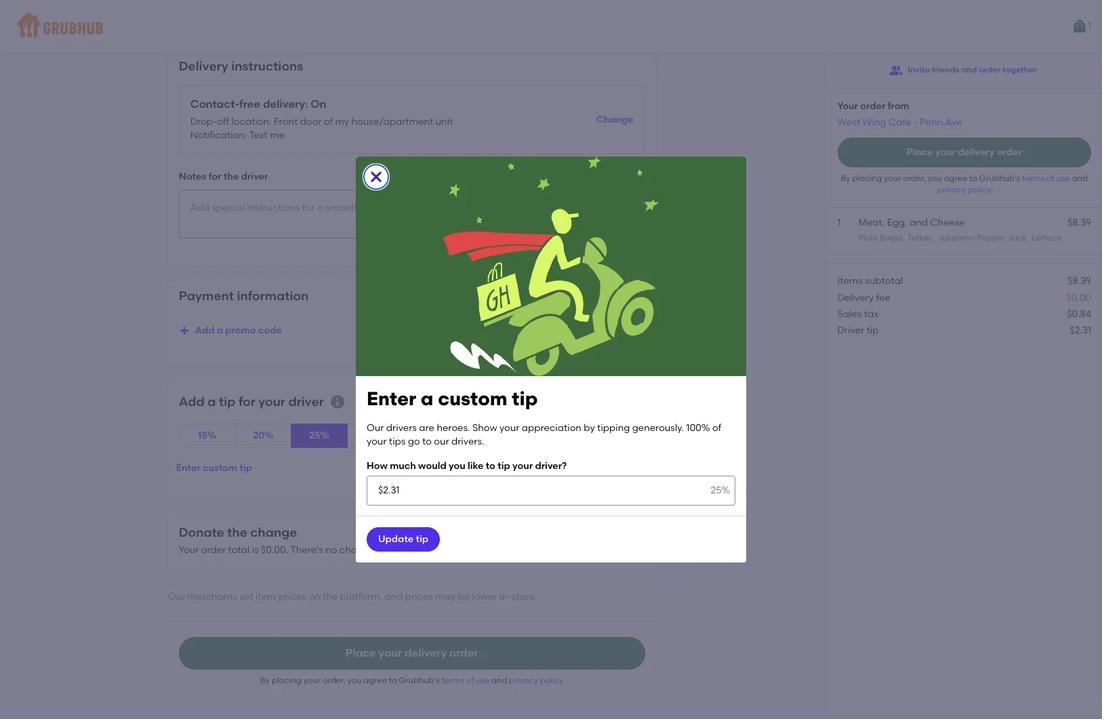 Task type: vqa. For each thing, say whether or not it's contained in the screenshot.
Sushi Rolls tab
no



Task type: describe. For each thing, give the bounding box(es) containing it.
tip right over
[[416, 533, 429, 545]]

tax
[[864, 308, 879, 320]]

update tip
[[378, 533, 429, 545]]

our
[[434, 436, 449, 447]]

door
[[300, 116, 322, 127]]

generously.
[[632, 422, 684, 434]]

30%
[[365, 430, 386, 441]]

invite friends and order together button
[[889, 58, 1037, 83]]

terms of use link for bottommost place your delivery order button's "privacy policy" link
[[442, 676, 492, 685]]

add a promo code
[[195, 325, 282, 336]]

enter custom tip
[[176, 462, 252, 474]]

1 vertical spatial 25%
[[711, 485, 730, 496]]

of inside our drivers are heroes. show your appreciation by tipping generously. 100% of your tips go to our drivers.
[[713, 422, 722, 434]]

order inside donate the change your order total is $0.00. there's no change left over to donate on this order.
[[201, 545, 226, 556]]

1 horizontal spatial grubhub's
[[979, 173, 1020, 183]]

$0.00
[[1067, 292, 1091, 303]]

1 vertical spatial grubhub's
[[399, 676, 440, 685]]

:
[[305, 98, 308, 111]]

location:
[[232, 116, 272, 127]]

unit
[[436, 116, 453, 127]]

code
[[258, 325, 282, 336]]

svg image inside add a promo code button
[[179, 325, 190, 336]]

your inside donate the change your order total is $0.00. there's no change left over to donate on this order.
[[179, 545, 199, 556]]

you for place your delivery order button to the top
[[928, 173, 942, 183]]

bagel
[[880, 233, 903, 243]]

privacy for place your delivery order button to the top
[[937, 185, 966, 195]]

delivery for bottommost place your delivery order button
[[405, 647, 447, 659]]

invite
[[908, 65, 930, 75]]

terms of use link for "privacy policy" link for place your delivery order button to the top
[[1022, 173, 1072, 183]]

add a tip for your driver
[[179, 394, 324, 409]]

0 vertical spatial place your delivery order button
[[838, 138, 1091, 167]]

1 horizontal spatial change
[[340, 545, 375, 556]]

20%
[[253, 430, 274, 441]]

delivery for delivery fee
[[838, 292, 874, 303]]

custom inside enter custom tip button
[[203, 462, 237, 474]]

contact-
[[190, 98, 239, 111]]

by placing your order, you agree to grubhub's terms of use and privacy policy for "privacy policy" link for place your delivery order button to the top
[[841, 173, 1088, 195]]

sales tax
[[838, 308, 879, 320]]

policy for bottommost place your delivery order button's "privacy policy" link
[[540, 676, 564, 685]]

1 vertical spatial 1
[[838, 217, 841, 228]]

go
[[408, 436, 420, 447]]

25% inside button
[[309, 430, 330, 441]]

the inside donate the change your order total is $0.00. there's no change left over to donate on this order.
[[227, 525, 247, 540]]

enter a custom tip
[[367, 387, 538, 410]]

west
[[838, 116, 860, 128]]

$0.00.
[[261, 545, 288, 556]]

fee
[[876, 292, 891, 303]]

jack
[[1008, 233, 1027, 243]]

place your delivery order for bottommost place your delivery order button
[[346, 647, 478, 659]]

enter custom tip button
[[171, 456, 258, 481]]

by
[[584, 422, 595, 434]]

$2.31
[[1070, 325, 1091, 336]]

wing
[[863, 116, 887, 128]]

egg,
[[887, 217, 908, 228]]

100%
[[686, 422, 710, 434]]

appreciation
[[522, 422, 582, 434]]

0 vertical spatial driver
[[241, 171, 268, 183]]

pepper
[[977, 233, 1006, 243]]

0 vertical spatial custom
[[438, 387, 507, 410]]

from
[[888, 100, 910, 112]]

in-
[[499, 591, 512, 602]]

meat,
[[859, 217, 885, 228]]

20% button
[[235, 424, 292, 448]]

privacy policy link for bottommost place your delivery order button
[[509, 676, 564, 685]]

ave
[[945, 116, 962, 128]]

delivery instructions
[[179, 58, 303, 74]]

items
[[838, 275, 863, 287]]

no
[[326, 545, 337, 556]]

notes
[[179, 171, 206, 183]]

driver tip
[[838, 325, 879, 336]]

2 prices from the left
[[405, 591, 433, 602]]

place your delivery order for place your delivery order button to the top
[[907, 146, 1022, 158]]

west wing cafe - penn ave link
[[838, 116, 962, 128]]

change button
[[596, 108, 634, 132]]

this
[[478, 545, 494, 556]]

set
[[240, 591, 253, 602]]

jalapeno
[[937, 233, 975, 243]]

order, for bottommost place your delivery order button
[[323, 676, 345, 685]]

agree for bottommost place your delivery order button's "privacy policy" link
[[363, 676, 387, 685]]

1 horizontal spatial for
[[239, 394, 256, 409]]

your order from west wing cafe - penn ave
[[838, 100, 962, 128]]

$0.84
[[1067, 308, 1091, 320]]

payment information
[[179, 288, 309, 304]]

be
[[458, 591, 470, 602]]

order, for place your delivery order button to the top
[[903, 173, 926, 183]]

privacy for bottommost place your delivery order button
[[509, 676, 538, 685]]

1 inside button
[[1088, 20, 1091, 32]]

add a promo code button
[[179, 319, 282, 343]]

notes for the driver
[[179, 171, 268, 183]]

information
[[237, 288, 309, 304]]

there's
[[290, 545, 323, 556]]

Amount text field
[[367, 476, 736, 506]]

merchants
[[187, 591, 237, 602]]

2 vertical spatial the
[[323, 591, 338, 602]]

sales
[[838, 308, 862, 320]]

of inside the contact-free delivery : on drop-off location: front door of my house/apartment unit notification: text me
[[324, 116, 333, 127]]

a for custom
[[421, 387, 433, 410]]

delivery fee
[[838, 292, 891, 303]]

to inside donate the change your order total is $0.00. there's no change left over to donate on this order.
[[416, 545, 426, 556]]

would
[[418, 461, 447, 472]]

total
[[228, 545, 250, 556]]

terms for bottommost place your delivery order button's "privacy policy" link
[[442, 676, 464, 685]]

contact-free delivery : on drop-off location: front door of my house/apartment unit notification: text me
[[190, 98, 453, 141]]

how much would you like to tip your driver?
[[367, 461, 567, 472]]

of inside by placing your order, you agree to grubhub's terms of use and privacy policy
[[1047, 173, 1055, 183]]

place for bottommost place your delivery order button
[[346, 647, 376, 659]]

front
[[274, 116, 298, 127]]

15% button
[[179, 424, 236, 448]]

15%
[[198, 430, 216, 441]]

add for add a promo code
[[195, 325, 215, 336]]



Task type: locate. For each thing, give the bounding box(es) containing it.
0 vertical spatial you
[[928, 173, 942, 183]]

cheese
[[930, 217, 965, 228]]

invite friends and order together
[[908, 65, 1037, 75]]

0 vertical spatial your
[[838, 100, 858, 112]]

a
[[217, 325, 223, 336], [421, 387, 433, 410], [208, 394, 216, 409]]

on left "this"
[[464, 545, 475, 556]]

svg image up notes for the driver text box
[[368, 169, 384, 185]]

1 vertical spatial for
[[239, 394, 256, 409]]

1 horizontal spatial by placing your order, you agree to grubhub's terms of use and privacy policy
[[841, 173, 1088, 195]]

1 vertical spatial privacy
[[509, 676, 538, 685]]

change up $0.00.
[[250, 525, 297, 540]]

0 horizontal spatial privacy
[[509, 676, 538, 685]]

1 horizontal spatial terms
[[1022, 173, 1045, 183]]

update
[[378, 533, 414, 545]]

and inside button
[[961, 65, 977, 75]]

0 horizontal spatial grubhub's
[[399, 676, 440, 685]]

on inside donate the change your order total is $0.00. there's no change left over to donate on this order.
[[464, 545, 475, 556]]

your down donate
[[179, 545, 199, 556]]

order,
[[903, 173, 926, 183], [323, 676, 345, 685]]

place your delivery order down ave
[[907, 146, 1022, 158]]

0 vertical spatial svg image
[[368, 169, 384, 185]]

enter
[[367, 387, 416, 410], [176, 462, 201, 474]]

platform,
[[340, 591, 382, 602]]

1
[[1088, 20, 1091, 32], [838, 217, 841, 228]]

order inside your order from west wing cafe - penn ave
[[860, 100, 886, 112]]

custom
[[438, 387, 507, 410], [203, 462, 237, 474]]

change right no at bottom
[[340, 545, 375, 556]]

0 horizontal spatial delivery
[[263, 98, 305, 111]]

0 vertical spatial terms of use link
[[1022, 173, 1072, 183]]

placing for place your delivery order button to the top
[[852, 173, 882, 183]]

0 vertical spatial 1
[[1088, 20, 1091, 32]]

together
[[1003, 65, 1037, 75]]

0 vertical spatial delivery
[[263, 98, 305, 111]]

delivery down the may
[[405, 647, 447, 659]]

1 horizontal spatial order,
[[903, 173, 926, 183]]

terms of use link
[[1022, 173, 1072, 183], [442, 676, 492, 685]]

0 horizontal spatial place
[[346, 647, 376, 659]]

the left platform,
[[323, 591, 338, 602]]

1 vertical spatial the
[[227, 525, 247, 540]]

0 horizontal spatial terms of use link
[[442, 676, 492, 685]]

delivery for delivery instructions
[[179, 58, 228, 74]]

policy
[[968, 185, 992, 195], [540, 676, 564, 685]]

2 vertical spatial you
[[347, 676, 362, 685]]

place your delivery order button down the may
[[179, 637, 645, 670]]

0 horizontal spatial prices
[[279, 591, 306, 602]]

donate
[[179, 525, 224, 540]]

1 vertical spatial delivery
[[958, 146, 995, 158]]

our for our merchants set item prices on the platform, and prices may be lower in-store.
[[168, 591, 185, 602]]

2 $8.39 from the top
[[1068, 275, 1091, 287]]

1 vertical spatial $8.39
[[1068, 275, 1091, 287]]

prices
[[279, 591, 306, 602], [405, 591, 433, 602]]

0 vertical spatial enter
[[367, 387, 416, 410]]

1 horizontal spatial delivery
[[405, 647, 447, 659]]

place down platform,
[[346, 647, 376, 659]]

add for add a tip for your driver
[[179, 394, 205, 409]]

1 vertical spatial by placing your order, you agree to grubhub's terms of use and privacy policy
[[260, 676, 564, 685]]

2 horizontal spatial svg image
[[368, 169, 384, 185]]

0 horizontal spatial by
[[260, 676, 270, 685]]

by for place your delivery order button to the top
[[841, 173, 851, 183]]

is
[[252, 545, 259, 556]]

subtotal
[[865, 275, 903, 287]]

on left platform,
[[309, 591, 320, 602]]

0 horizontal spatial agree
[[363, 676, 387, 685]]

by for bottommost place your delivery order button
[[260, 676, 270, 685]]

tip up 15% button
[[219, 394, 236, 409]]

0 vertical spatial change
[[250, 525, 297, 540]]

1 horizontal spatial your
[[838, 100, 858, 112]]

0 horizontal spatial svg image
[[179, 325, 190, 336]]

0 vertical spatial privacy
[[937, 185, 966, 195]]

custom down 15% button
[[203, 462, 237, 474]]

0 horizontal spatial use
[[476, 676, 490, 685]]

0 horizontal spatial place your delivery order button
[[179, 637, 645, 670]]

1 vertical spatial our
[[168, 591, 185, 602]]

1 horizontal spatial delivery
[[838, 292, 874, 303]]

Notes for the driver text field
[[179, 190, 645, 238]]

left
[[377, 545, 392, 556]]

1 vertical spatial svg image
[[179, 325, 190, 336]]

1 horizontal spatial placing
[[852, 173, 882, 183]]

0 vertical spatial by placing your order, you agree to grubhub's terms of use and privacy policy
[[841, 173, 1088, 195]]

delivery up front
[[263, 98, 305, 111]]

our drivers are heroes. show your appreciation by tipping generously. 100% of your tips go to our drivers.
[[367, 422, 722, 447]]

0 vertical spatial terms
[[1022, 173, 1045, 183]]

0 horizontal spatial by placing your order, you agree to grubhub's terms of use and privacy policy
[[260, 676, 564, 685]]

1 vertical spatial you
[[449, 461, 465, 472]]

-
[[914, 116, 918, 128]]

1 vertical spatial place
[[346, 647, 376, 659]]

text
[[249, 130, 268, 141]]

add up 15%
[[179, 394, 205, 409]]

privacy
[[937, 185, 966, 195], [509, 676, 538, 685]]

driver
[[838, 325, 864, 336]]

25% button
[[291, 424, 348, 448]]

1 horizontal spatial 25%
[[711, 485, 730, 496]]

to
[[969, 173, 978, 183], [422, 436, 432, 447], [486, 461, 495, 472], [416, 545, 426, 556], [389, 676, 397, 685]]

0 vertical spatial $8.39
[[1068, 217, 1091, 228]]

$8.39 for $8.39 plain bagel turkey jalapeno pepper jack lettuce
[[1068, 217, 1091, 228]]

1 horizontal spatial driver
[[288, 394, 324, 409]]

1 horizontal spatial by
[[841, 173, 851, 183]]

2 vertical spatial svg image
[[329, 394, 346, 410]]

0 horizontal spatial place your delivery order
[[346, 647, 478, 659]]

off
[[217, 116, 229, 127]]

1 vertical spatial use
[[476, 676, 490, 685]]

1 vertical spatial your
[[179, 545, 199, 556]]

driver
[[241, 171, 268, 183], [288, 394, 324, 409]]

promo
[[225, 325, 256, 336]]

of
[[324, 116, 333, 127], [1047, 173, 1055, 183], [713, 422, 722, 434], [466, 676, 474, 685]]

on
[[311, 98, 326, 111]]

turkey
[[908, 233, 933, 243]]

tip down 20% 'button'
[[240, 462, 252, 474]]

meat, egg, and cheese
[[859, 217, 965, 228]]

1 horizontal spatial terms of use link
[[1022, 173, 1072, 183]]

1 vertical spatial terms
[[442, 676, 464, 685]]

1 horizontal spatial use
[[1057, 173, 1070, 183]]

a up 15%
[[208, 394, 216, 409]]

1 vertical spatial place your delivery order button
[[179, 637, 645, 670]]

1 horizontal spatial privacy policy link
[[937, 185, 992, 195]]

place
[[907, 146, 933, 158], [346, 647, 376, 659]]

terms for "privacy policy" link for place your delivery order button to the top
[[1022, 173, 1045, 183]]

1 vertical spatial custom
[[203, 462, 237, 474]]

1 horizontal spatial a
[[217, 325, 223, 336]]

a left promo
[[217, 325, 223, 336]]

delivery for place your delivery order button to the top
[[958, 146, 995, 158]]

plain
[[859, 233, 878, 243]]

our inside our drivers are heroes. show your appreciation by tipping generously. 100% of your tips go to our drivers.
[[367, 422, 384, 434]]

for right notes
[[209, 171, 221, 183]]

like
[[468, 461, 484, 472]]

the right notes
[[224, 171, 239, 183]]

item
[[256, 591, 276, 602]]

your inside your order from west wing cafe - penn ave
[[838, 100, 858, 112]]

enter for enter custom tip
[[176, 462, 201, 474]]

enter for enter a custom tip
[[367, 387, 416, 410]]

policy for "privacy policy" link for place your delivery order button to the top
[[968, 185, 992, 195]]

order inside invite friends and order together button
[[979, 65, 1001, 75]]

$8.39 inside '$8.39 plain bagel turkey jalapeno pepper jack lettuce'
[[1068, 217, 1091, 228]]

cafe
[[889, 116, 911, 128]]

placing
[[852, 173, 882, 183], [272, 676, 302, 685]]

may
[[435, 591, 456, 602]]

1 horizontal spatial place your delivery order button
[[838, 138, 1091, 167]]

a inside button
[[217, 325, 223, 336]]

tipping
[[597, 422, 630, 434]]

0 horizontal spatial order,
[[323, 676, 345, 685]]

0 horizontal spatial driver
[[241, 171, 268, 183]]

driver up 25% button
[[288, 394, 324, 409]]

our left drivers
[[367, 422, 384, 434]]

prices right item
[[279, 591, 306, 602]]

0 vertical spatial our
[[367, 422, 384, 434]]

by placing your order, you agree to grubhub's terms of use and privacy policy
[[841, 173, 1088, 195], [260, 676, 564, 685]]

drop-
[[190, 116, 217, 127]]

1 $8.39 from the top
[[1068, 217, 1091, 228]]

house/apartment
[[352, 116, 433, 127]]

1 horizontal spatial enter
[[367, 387, 416, 410]]

agree for "privacy policy" link for place your delivery order button to the top
[[944, 173, 967, 183]]

grubhub's
[[979, 173, 1020, 183], [399, 676, 440, 685]]

free
[[239, 98, 260, 111]]

agree inside by placing your order, you agree to grubhub's terms of use and privacy policy
[[944, 173, 967, 183]]

payment
[[179, 288, 234, 304]]

1 vertical spatial agree
[[363, 676, 387, 685]]

delivery inside the contact-free delivery : on drop-off location: front door of my house/apartment unit notification: text me
[[263, 98, 305, 111]]

your up west
[[838, 100, 858, 112]]

1 horizontal spatial privacy
[[937, 185, 966, 195]]

place for place your delivery order button to the top
[[907, 146, 933, 158]]

0 vertical spatial order,
[[903, 173, 926, 183]]

a for tip
[[208, 394, 216, 409]]

lower
[[472, 591, 497, 602]]

tip up appreciation
[[512, 387, 538, 410]]

0 vertical spatial delivery
[[179, 58, 228, 74]]

0 vertical spatial for
[[209, 171, 221, 183]]

over
[[394, 545, 414, 556]]

instructions
[[231, 58, 303, 74]]

delivery up contact- on the left of the page
[[179, 58, 228, 74]]

placing for bottommost place your delivery order button
[[272, 676, 302, 685]]

1 prices from the left
[[279, 591, 306, 602]]

$8.39 plain bagel turkey jalapeno pepper jack lettuce
[[859, 217, 1091, 243]]

main navigation navigation
[[0, 0, 1102, 53]]

use for bottommost place your delivery order button's "privacy policy" link
[[476, 676, 490, 685]]

privacy policy link for place your delivery order button to the top
[[937, 185, 992, 195]]

0 horizontal spatial your
[[179, 545, 199, 556]]

enter inside button
[[176, 462, 201, 474]]

you for bottommost place your delivery order button
[[347, 676, 362, 685]]

1 horizontal spatial svg image
[[329, 394, 346, 410]]

place your delivery order
[[907, 146, 1022, 158], [346, 647, 478, 659]]

place your delivery order down the may
[[346, 647, 478, 659]]

0 horizontal spatial terms
[[442, 676, 464, 685]]

1 vertical spatial privacy policy link
[[509, 676, 564, 685]]

0 horizontal spatial custom
[[203, 462, 237, 474]]

1 vertical spatial driver
[[288, 394, 324, 409]]

delivery down ave
[[958, 146, 995, 158]]

you
[[928, 173, 942, 183], [449, 461, 465, 472], [347, 676, 362, 685]]

a up are
[[421, 387, 433, 410]]

svg image up 25% button
[[329, 394, 346, 410]]

for up "20%"
[[239, 394, 256, 409]]

0 horizontal spatial enter
[[176, 462, 201, 474]]

tip right like
[[498, 461, 510, 472]]

add down payment
[[195, 325, 215, 336]]

lettuce
[[1032, 233, 1062, 243]]

by placing your order, you agree to grubhub's terms of use and privacy policy for bottommost place your delivery order button's "privacy policy" link
[[260, 676, 564, 685]]

donate the change your order total is $0.00. there's no change left over to donate on this order.
[[179, 525, 523, 556]]

heroes.
[[437, 422, 470, 434]]

0 vertical spatial the
[[224, 171, 239, 183]]

0 horizontal spatial 1
[[838, 217, 841, 228]]

add inside button
[[195, 325, 215, 336]]

1 horizontal spatial policy
[[968, 185, 992, 195]]

enter up drivers
[[367, 387, 416, 410]]

enter down 15% button
[[176, 462, 201, 474]]

our for our drivers are heroes. show your appreciation by tipping generously. 100% of your tips go to our drivers.
[[367, 422, 384, 434]]

tip down tax
[[867, 325, 879, 336]]

0 vertical spatial by
[[841, 173, 851, 183]]

svg image down payment
[[179, 325, 190, 336]]

1 horizontal spatial place your delivery order
[[907, 146, 1022, 158]]

to inside our drivers are heroes. show your appreciation by tipping generously. 100% of your tips go to our drivers.
[[422, 436, 432, 447]]

1 vertical spatial place your delivery order
[[346, 647, 478, 659]]

are
[[419, 422, 435, 434]]

the up the total
[[227, 525, 247, 540]]

delivery
[[179, 58, 228, 74], [838, 292, 874, 303]]

place your delivery order button down ave
[[838, 138, 1091, 167]]

a for promo
[[217, 325, 223, 336]]

policy inside by placing your order, you agree to grubhub's terms of use and privacy policy
[[968, 185, 992, 195]]

2 horizontal spatial you
[[928, 173, 942, 183]]

update tip button
[[367, 527, 440, 552]]

1 vertical spatial placing
[[272, 676, 302, 685]]

0 vertical spatial add
[[195, 325, 215, 336]]

delivery up sales tax on the right of page
[[838, 292, 874, 303]]

0 horizontal spatial you
[[347, 676, 362, 685]]

much
[[390, 461, 416, 472]]

1 vertical spatial by
[[260, 676, 270, 685]]

1 vertical spatial policy
[[540, 676, 564, 685]]

penn
[[920, 116, 943, 128]]

2 horizontal spatial delivery
[[958, 146, 995, 158]]

our
[[367, 422, 384, 434], [168, 591, 185, 602]]

donate
[[428, 545, 461, 556]]

tip
[[867, 325, 879, 336], [512, 387, 538, 410], [219, 394, 236, 409], [498, 461, 510, 472], [240, 462, 252, 474], [416, 533, 429, 545]]

0 horizontal spatial on
[[309, 591, 320, 602]]

svg image
[[368, 169, 384, 185], [179, 325, 190, 336], [329, 394, 346, 410]]

1 vertical spatial on
[[309, 591, 320, 602]]

$8.39 for $8.39
[[1068, 275, 1091, 287]]

change
[[596, 114, 634, 125]]

our left merchants
[[168, 591, 185, 602]]

use for "privacy policy" link for place your delivery order button to the top
[[1057, 173, 1070, 183]]

0 vertical spatial 25%
[[309, 430, 330, 441]]

25%
[[309, 430, 330, 441], [711, 485, 730, 496]]

1 horizontal spatial custom
[[438, 387, 507, 410]]

custom up show
[[438, 387, 507, 410]]

friends
[[932, 65, 960, 75]]

privacy policy link
[[937, 185, 992, 195], [509, 676, 564, 685]]

prices left the may
[[405, 591, 433, 602]]

my
[[335, 116, 349, 127]]

items subtotal
[[838, 275, 903, 287]]

on
[[464, 545, 475, 556], [309, 591, 320, 602]]

1 vertical spatial add
[[179, 394, 205, 409]]

driver down text
[[241, 171, 268, 183]]

0 horizontal spatial privacy policy link
[[509, 676, 564, 685]]

people icon image
[[889, 64, 903, 77]]

place down -
[[907, 146, 933, 158]]

notification:
[[190, 130, 247, 141]]

order
[[979, 65, 1001, 75], [860, 100, 886, 112], [997, 146, 1022, 158], [201, 545, 226, 556], [449, 647, 478, 659]]

1 vertical spatial order,
[[323, 676, 345, 685]]



